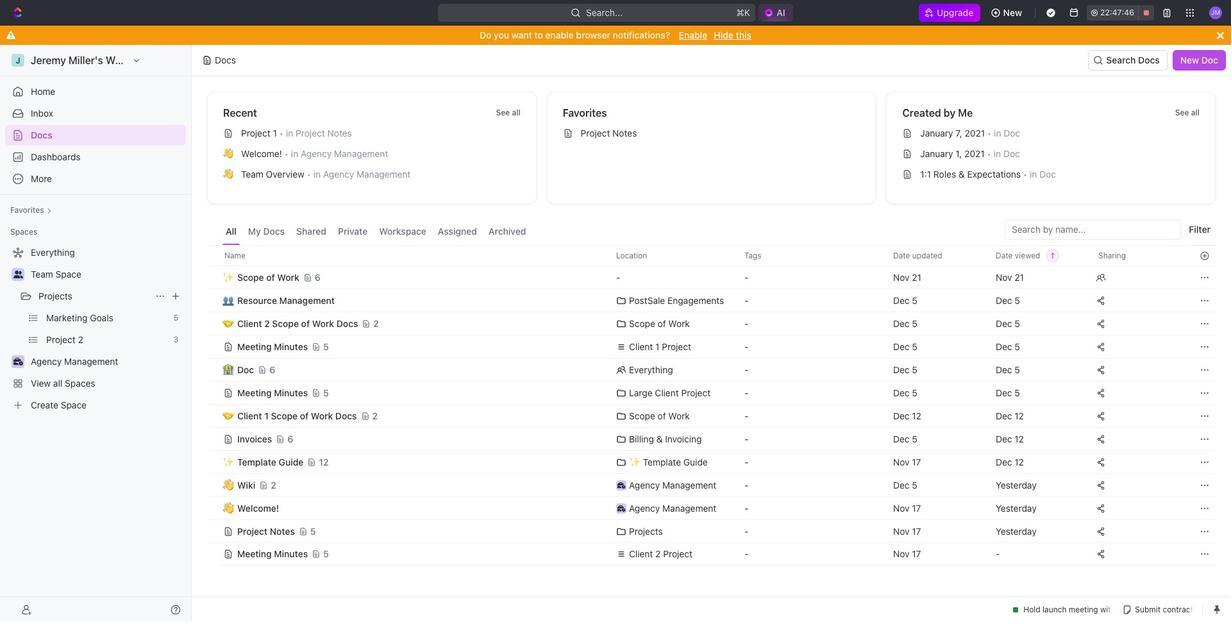 Task type: vqa. For each thing, say whether or not it's contained in the screenshot.
enter username "TEXT FIELD"
no



Task type: describe. For each thing, give the bounding box(es) containing it.
Search by name... text field
[[1012, 220, 1174, 239]]

invoicing
[[665, 433, 702, 444]]

team space
[[31, 269, 81, 280]]

to
[[535, 30, 543, 40]]

enable
[[546, 30, 574, 40]]

resource management button
[[223, 289, 601, 312]]

0 horizontal spatial notes
[[270, 526, 295, 537]]

12 for nov 17
[[1015, 456, 1025, 467]]

meeting minutes for client 2 project
[[237, 549, 308, 559]]

6 for scope of work
[[315, 272, 321, 283]]

by
[[944, 107, 956, 119]]

search...
[[587, 7, 623, 18]]

of up resource
[[266, 272, 275, 283]]

business time image for dec 5
[[618, 482, 626, 489]]

dashboards
[[31, 151, 81, 162]]

2 horizontal spatial notes
[[613, 128, 637, 139]]

create space
[[31, 400, 87, 411]]

see for recent
[[496, 108, 510, 117]]

created
[[903, 107, 942, 119]]

2 21 from the left
[[1015, 272, 1025, 283]]

created by me
[[903, 107, 973, 119]]

12 for dec 5
[[1015, 433, 1025, 444]]

row containing scope of work
[[207, 265, 1216, 290]]

engagements
[[668, 295, 725, 306]]

business time image for nov 17
[[618, 505, 626, 512]]

12 for dec 12
[[1015, 410, 1025, 421]]

0 vertical spatial project notes
[[581, 128, 637, 139]]

row containing client 2 scope of work docs
[[207, 311, 1216, 336]]

view all spaces
[[31, 378, 95, 389]]

17 for template
[[912, 456, 922, 467]]

enable
[[679, 30, 708, 40]]

workspace button
[[376, 219, 430, 245]]

dec 12 for 12
[[996, 410, 1025, 421]]

see for created by me
[[1176, 108, 1190, 117]]

new button
[[986, 3, 1030, 23]]

roles
[[934, 169, 957, 180]]

marketing goals
[[46, 312, 113, 323]]

row containing invoices
[[207, 426, 1216, 452]]

tags
[[745, 251, 762, 260]]

recent
[[223, 107, 257, 119]]

in down project 1 • in project notes
[[291, 148, 298, 159]]

do you want to enable browser notifications? enable hide this
[[480, 30, 752, 40]]

14 row from the top
[[207, 541, 1216, 567]]

nov for ✨ template guide
[[894, 456, 910, 467]]

upgrade link
[[920, 4, 981, 22]]

j
[[16, 55, 20, 65]]

⌘k
[[737, 7, 751, 18]]

location
[[617, 251, 648, 260]]

upgrade
[[938, 7, 974, 18]]

minutes for client 2 project
[[274, 549, 308, 559]]

space for create space
[[61, 400, 87, 411]]

dec 12 for 5
[[996, 433, 1025, 444]]

client for client 1 scope of work docs
[[237, 410, 262, 421]]

row containing name
[[207, 245, 1216, 266]]

favorites button
[[5, 203, 57, 218]]

january 7, 2021 • in doc
[[921, 128, 1021, 139]]

resource management
[[237, 295, 335, 306]]

client 2 project
[[629, 549, 693, 559]]

view all spaces link
[[5, 373, 183, 394]]

docs inside search docs button
[[1139, 55, 1160, 65]]

doc inside button
[[1202, 55, 1219, 65]]

more
[[31, 173, 52, 184]]

date updated
[[894, 251, 943, 260]]

agency management for dec
[[629, 480, 717, 490]]

search
[[1107, 55, 1136, 65]]

tab list containing all
[[223, 219, 530, 245]]

1 horizontal spatial favorites
[[563, 107, 607, 119]]

1 horizontal spatial spaces
[[65, 378, 95, 389]]

all inside 'tree'
[[53, 378, 62, 389]]

agency management inside the sidebar navigation
[[31, 356, 118, 367]]

7 row from the top
[[207, 380, 1216, 406]]

scope down resource management
[[272, 318, 299, 329]]

filter
[[1190, 224, 1211, 235]]

3 nov 17 from the top
[[894, 526, 922, 537]]

scope of work for client 1 scope of work docs
[[629, 410, 690, 421]]

all button
[[223, 219, 240, 245]]

dashboards link
[[5, 147, 186, 167]]

shared
[[296, 226, 327, 237]]

row containing resource management
[[207, 289, 1216, 312]]

wiki
[[237, 480, 256, 490]]

welcome! for welcome! • in agency management
[[241, 148, 282, 159]]

date for date viewed
[[996, 251, 1013, 260]]

1,
[[956, 148, 963, 159]]

marketing
[[46, 312, 88, 323]]

sharing
[[1099, 251, 1127, 260]]

✨ template guide
[[629, 456, 708, 467]]

6 for invoices
[[288, 433, 293, 444]]

meeting minutes for large client project
[[237, 387, 308, 398]]

row containing template guide
[[207, 449, 1216, 475]]

jm button
[[1206, 3, 1227, 23]]

inbox link
[[5, 103, 186, 124]]

team space link
[[31, 264, 183, 285]]

date updated button
[[886, 246, 951, 266]]

row containing doc
[[207, 357, 1216, 383]]

do
[[480, 30, 492, 40]]

date for date updated
[[894, 251, 911, 260]]

project 2
[[46, 334, 83, 345]]

in up "january 1, 2021 • in doc"
[[994, 128, 1002, 139]]

project notes link
[[558, 123, 871, 144]]

see all for recent
[[496, 108, 521, 117]]

client for client 2 project
[[629, 549, 653, 559]]

resource
[[237, 295, 277, 306]]

new doc button
[[1173, 50, 1227, 71]]

team for team overview • in agency management
[[241, 169, 264, 180]]

meeting minutes for client 1 project
[[237, 341, 308, 352]]

2 template from the left
[[643, 456, 681, 467]]

all
[[226, 226, 237, 237]]

• inside 1:1 roles & expectations • in doc
[[1024, 169, 1028, 179]]

docs inside my docs button
[[263, 226, 285, 237]]

client 2 scope of work docs
[[237, 318, 358, 329]]

my docs
[[248, 226, 285, 237]]

view
[[31, 378, 51, 389]]

filter button
[[1184, 219, 1216, 240]]

assigned button
[[435, 219, 480, 245]]

workspace inside workspace button
[[379, 226, 427, 237]]

• inside 'january 7, 2021 • in doc'
[[988, 128, 992, 138]]

assigned
[[438, 226, 477, 237]]

jeremy miller's workspace, , element
[[12, 54, 24, 67]]

1 for project
[[656, 341, 660, 352]]

sidebar navigation
[[0, 45, 194, 622]]

more button
[[5, 169, 186, 189]]

1:1
[[921, 169, 932, 180]]

1 21 from the left
[[912, 272, 922, 283]]

1 for •
[[273, 128, 277, 139]]

expectations
[[968, 169, 1021, 180]]

goals
[[90, 312, 113, 323]]

1 guide from the left
[[279, 456, 304, 467]]

updated
[[913, 251, 943, 260]]

client 1 scope of work docs
[[237, 410, 357, 421]]

row containing project notes
[[207, 519, 1216, 544]]

2021 for january 1, 2021
[[965, 148, 985, 159]]



Task type: locate. For each thing, give the bounding box(es) containing it.
0 vertical spatial favorites
[[563, 107, 607, 119]]

tree inside the sidebar navigation
[[5, 243, 186, 416]]

1 vertical spatial meeting minutes
[[237, 387, 308, 398]]

1 vertical spatial scope of work
[[629, 318, 690, 329]]

1 nov 21 from the left
[[894, 272, 922, 283]]

everything up team space at the top left
[[31, 247, 75, 258]]

nov 17 for 2
[[894, 549, 922, 559]]

scope up resource
[[237, 272, 264, 283]]

👋 for welcome!
[[223, 149, 234, 158]]

0 horizontal spatial &
[[657, 433, 663, 444]]

1 vertical spatial favorites
[[10, 205, 44, 215]]

21 down date viewed at the top right of the page
[[1015, 272, 1025, 283]]

of up billing & invoicing
[[658, 410, 666, 421]]

scope down postsale
[[629, 318, 656, 329]]

12 row from the top
[[207, 497, 1216, 520]]

agency
[[301, 148, 332, 159], [323, 169, 354, 180], [31, 356, 62, 367], [629, 480, 660, 490], [629, 503, 660, 514]]

see all
[[496, 108, 521, 117], [1176, 108, 1200, 117]]

2 vertical spatial meeting minutes
[[237, 549, 308, 559]]

template down billing & invoicing
[[643, 456, 681, 467]]

1 vertical spatial workspace
[[379, 226, 427, 237]]

• inside welcome! • in agency management
[[285, 149, 289, 159]]

welcome! for welcome!
[[237, 503, 279, 514]]

home
[[31, 86, 55, 97]]

template
[[237, 456, 276, 467], [643, 456, 681, 467]]

0 horizontal spatial date
[[894, 251, 911, 260]]

in up expectations
[[994, 148, 1002, 159]]

in right expectations
[[1030, 169, 1038, 180]]

new doc
[[1181, 55, 1219, 65]]

1 horizontal spatial nov 21
[[996, 272, 1025, 283]]

search docs button
[[1089, 50, 1168, 71]]

2021 right the 1,
[[965, 148, 985, 159]]

meeting for client 1 project
[[237, 341, 272, 352]]

2 meeting minutes from the top
[[237, 387, 308, 398]]

agency management
[[31, 356, 118, 367], [629, 480, 717, 490], [629, 503, 717, 514]]

0 horizontal spatial projects
[[38, 291, 72, 302]]

projects inside the sidebar navigation
[[38, 291, 72, 302]]

21 down date updated button on the right top of page
[[912, 272, 922, 283]]

scope of work up resource
[[237, 272, 299, 283]]

row
[[207, 245, 1216, 266], [207, 265, 1216, 290], [207, 289, 1216, 312], [207, 311, 1216, 336], [207, 334, 1216, 360], [207, 357, 1216, 383], [207, 380, 1216, 406], [207, 403, 1216, 429], [207, 426, 1216, 452], [207, 449, 1216, 475], [207, 472, 1216, 498], [207, 497, 1216, 520], [207, 519, 1216, 544], [207, 541, 1216, 567]]

meeting minutes
[[237, 341, 308, 352], [237, 387, 308, 398], [237, 549, 308, 559]]

postsale
[[629, 295, 665, 306]]

0 horizontal spatial new
[[1004, 7, 1023, 18]]

2 vertical spatial minutes
[[274, 549, 308, 559]]

nov for agency management
[[894, 503, 910, 514]]

shared button
[[293, 219, 330, 245]]

of up template guide
[[300, 410, 309, 421]]

new for new doc
[[1181, 55, 1200, 65]]

client 1 project
[[629, 341, 692, 352]]

filter button
[[1184, 219, 1216, 240]]

scope of work up client 1 project
[[629, 318, 690, 329]]

2 date from the left
[[996, 251, 1013, 260]]

nov for client 2 project
[[894, 549, 910, 559]]

1 vertical spatial 👋
[[223, 169, 234, 179]]

11 row from the top
[[207, 472, 1216, 498]]

0 horizontal spatial see all button
[[491, 105, 526, 121]]

1 horizontal spatial all
[[512, 108, 521, 117]]

workspace right miller's
[[106, 55, 159, 66]]

private button
[[335, 219, 371, 245]]

search docs
[[1107, 55, 1160, 65]]

business time image inside 'tree'
[[13, 358, 23, 366]]

0 vertical spatial scope of work
[[237, 272, 299, 283]]

2 nov 17 from the top
[[894, 503, 922, 514]]

0 horizontal spatial project notes
[[237, 526, 295, 537]]

welcome!
[[241, 148, 282, 159], [237, 503, 279, 514]]

dec
[[894, 295, 910, 306], [996, 295, 1013, 306], [894, 318, 910, 329], [996, 318, 1013, 329], [894, 341, 910, 352], [996, 341, 1013, 352], [894, 364, 910, 375], [996, 364, 1013, 375], [894, 387, 910, 398], [996, 387, 1013, 398], [894, 410, 910, 421], [996, 410, 1013, 421], [894, 433, 910, 444], [996, 433, 1013, 444], [996, 456, 1013, 467], [894, 480, 910, 490]]

6 down client 1 scope of work docs
[[288, 433, 293, 444]]

1 row from the top
[[207, 245, 1216, 266]]

1 horizontal spatial template
[[643, 456, 681, 467]]

1 see from the left
[[496, 108, 510, 117]]

team right user group icon
[[31, 269, 53, 280]]

docs link
[[5, 125, 186, 146]]

1 horizontal spatial team
[[241, 169, 264, 180]]

9 row from the top
[[207, 426, 1216, 452]]

1 👋 from the top
[[223, 149, 234, 158]]

1
[[273, 128, 277, 139], [656, 341, 660, 352], [264, 410, 269, 421]]

dec 5
[[894, 295, 918, 306], [996, 295, 1021, 306], [894, 318, 918, 329], [996, 318, 1021, 329], [894, 341, 918, 352], [996, 341, 1021, 352], [894, 364, 918, 375], [996, 364, 1021, 375], [894, 387, 918, 398], [996, 387, 1021, 398], [894, 433, 918, 444], [894, 480, 918, 490]]

1 17 from the top
[[912, 456, 922, 467]]

nov
[[894, 272, 910, 283], [996, 272, 1013, 283], [894, 456, 910, 467], [894, 503, 910, 514], [894, 526, 910, 537], [894, 549, 910, 559]]

1 vertical spatial 6
[[270, 364, 275, 375]]

date viewed button
[[989, 246, 1060, 266]]

3 17 from the top
[[912, 526, 922, 537]]

doc inside row
[[237, 364, 254, 375]]

0 vertical spatial meeting
[[237, 341, 272, 352]]

1 vertical spatial meeting
[[237, 387, 272, 398]]

management inside button
[[279, 295, 335, 306]]

table
[[207, 245, 1216, 567]]

0 horizontal spatial template
[[237, 456, 276, 467]]

minutes for client 1 project
[[274, 341, 308, 352]]

row containing wiki
[[207, 472, 1216, 498]]

1 vertical spatial business time image
[[618, 482, 626, 489]]

6 up resource management
[[315, 272, 321, 283]]

3 meeting minutes from the top
[[237, 549, 308, 559]]

nov 17 for management
[[894, 503, 922, 514]]

• up "january 1, 2021 • in doc"
[[988, 128, 992, 138]]

scope of work up billing & invoicing
[[629, 410, 690, 421]]

workspace right private
[[379, 226, 427, 237]]

tab list
[[223, 219, 530, 245]]

2 guide from the left
[[684, 456, 708, 467]]

3 row from the top
[[207, 289, 1216, 312]]

large
[[629, 387, 653, 398]]

spaces
[[10, 227, 37, 237], [65, 378, 95, 389]]

17 for 2
[[912, 549, 922, 559]]

12
[[912, 410, 922, 421], [1015, 410, 1025, 421], [1015, 433, 1025, 444], [319, 456, 329, 467], [1015, 456, 1025, 467]]

see all button for recent
[[491, 105, 526, 121]]

home link
[[5, 81, 186, 102]]

1 vertical spatial 2021
[[965, 148, 985, 159]]

0 horizontal spatial 6
[[270, 364, 275, 375]]

👋 left overview
[[223, 169, 234, 179]]

1 for scope
[[264, 410, 269, 421]]

0 horizontal spatial 21
[[912, 272, 922, 283]]

• inside the team overview • in agency management
[[307, 169, 311, 179]]

0 vertical spatial 👋
[[223, 149, 234, 158]]

0 vertical spatial everything
[[31, 247, 75, 258]]

0 vertical spatial minutes
[[274, 341, 308, 352]]

large client project
[[629, 387, 711, 398]]

yesterday for 2
[[996, 480, 1037, 490]]

nov 21 down date updated button on the right top of page
[[894, 272, 922, 283]]

1 horizontal spatial project notes
[[581, 128, 637, 139]]

4 17 from the top
[[912, 549, 922, 559]]

2021
[[965, 128, 985, 139], [965, 148, 985, 159]]

of down resource management
[[301, 318, 310, 329]]

all
[[512, 108, 521, 117], [1192, 108, 1200, 117], [53, 378, 62, 389]]

& right billing
[[657, 433, 663, 444]]

my
[[248, 226, 261, 237]]

22:47:46 button
[[1087, 5, 1155, 21]]

jeremy
[[31, 55, 66, 66]]

miller's
[[69, 55, 103, 66]]

1 horizontal spatial guide
[[684, 456, 708, 467]]

1 template from the left
[[237, 456, 276, 467]]

in down welcome! • in agency management
[[314, 169, 321, 180]]

2 vertical spatial agency management
[[629, 503, 717, 514]]

0 horizontal spatial guide
[[279, 456, 304, 467]]

of up client 1 project
[[658, 318, 666, 329]]

viewed
[[1015, 251, 1041, 260]]

2 see from the left
[[1176, 108, 1190, 117]]

• down welcome! • in agency management
[[307, 169, 311, 179]]

agency management for nov
[[629, 503, 717, 514]]

• inside "january 1, 2021 • in doc"
[[988, 149, 992, 159]]

everything down client 1 project
[[629, 364, 673, 375]]

2 meeting from the top
[[237, 387, 272, 398]]

0 vertical spatial yesterday
[[996, 480, 1037, 490]]

1 vertical spatial project notes
[[237, 526, 295, 537]]

notifications?
[[613, 30, 670, 40]]

0 horizontal spatial everything
[[31, 247, 75, 258]]

template down invoices
[[237, 456, 276, 467]]

project notes
[[581, 128, 637, 139], [237, 526, 295, 537]]

0 vertical spatial new
[[1004, 7, 1023, 18]]

template guide
[[237, 456, 304, 467]]

row containing client 1 scope of work docs
[[207, 403, 1216, 429]]

spaces up create space link
[[65, 378, 95, 389]]

new right upgrade
[[1004, 7, 1023, 18]]

welcome! inside button
[[237, 503, 279, 514]]

👋 for team overview
[[223, 169, 234, 179]]

nov 21 down date viewed at the top right of the page
[[996, 272, 1025, 283]]

billing
[[629, 433, 654, 444]]

2 vertical spatial meeting
[[237, 549, 272, 559]]

1 horizontal spatial everything
[[629, 364, 673, 375]]

6 for doc
[[270, 364, 275, 375]]

guide down client 1 scope of work docs
[[279, 456, 304, 467]]

2 yesterday from the top
[[996, 503, 1037, 514]]

2 👋 from the top
[[223, 169, 234, 179]]

this
[[736, 30, 752, 40]]

january for january 7, 2021
[[921, 128, 954, 139]]

january for january 1, 2021
[[921, 148, 954, 159]]

new right search docs
[[1181, 55, 1200, 65]]

all for created by me
[[1192, 108, 1200, 117]]

8 row from the top
[[207, 403, 1216, 429]]

space inside create space link
[[61, 400, 87, 411]]

dec 12 for 17
[[996, 456, 1025, 467]]

yesterday for 5
[[996, 526, 1037, 537]]

nov for projects
[[894, 526, 910, 537]]

2021 for january 7, 2021
[[965, 128, 985, 139]]

date left updated
[[894, 251, 911, 260]]

inbox
[[31, 108, 53, 119]]

marketing goals link
[[46, 308, 168, 328]]

archived button
[[486, 219, 530, 245]]

5
[[912, 295, 918, 306], [1015, 295, 1021, 306], [174, 313, 178, 323], [912, 318, 918, 329], [1015, 318, 1021, 329], [323, 341, 329, 352], [912, 341, 918, 352], [1015, 341, 1021, 352], [912, 364, 918, 375], [1015, 364, 1021, 375], [323, 387, 329, 398], [912, 387, 918, 398], [1015, 387, 1021, 398], [912, 433, 918, 444], [912, 480, 918, 490], [310, 526, 316, 537], [323, 549, 329, 559]]

1 horizontal spatial 21
[[1015, 272, 1025, 283]]

jeremy miller's workspace
[[31, 55, 159, 66]]

tree containing everything
[[5, 243, 186, 416]]

1 vertical spatial everything
[[629, 364, 673, 375]]

scope of work for client 2 scope of work docs
[[629, 318, 690, 329]]

1 vertical spatial agency management
[[629, 480, 717, 490]]

projects link
[[38, 286, 150, 307]]

• up welcome! • in agency management
[[280, 128, 284, 138]]

0 horizontal spatial 1
[[264, 410, 269, 421]]

scope
[[237, 272, 264, 283], [272, 318, 299, 329], [629, 318, 656, 329], [271, 410, 298, 421], [629, 410, 656, 421]]

0 horizontal spatial see
[[496, 108, 510, 117]]

2 vertical spatial yesterday
[[996, 526, 1037, 537]]

1 meeting minutes from the top
[[237, 341, 308, 352]]

team inside team space link
[[31, 269, 53, 280]]

0 vertical spatial team
[[241, 169, 264, 180]]

january
[[921, 128, 954, 139], [921, 148, 954, 159]]

0 vertical spatial 6
[[315, 272, 321, 283]]

nov 21
[[894, 272, 922, 283], [996, 272, 1025, 283]]

0 vertical spatial 2021
[[965, 128, 985, 139]]

2 see all from the left
[[1176, 108, 1200, 117]]

-
[[617, 272, 621, 283], [745, 272, 749, 283], [745, 295, 749, 306], [745, 318, 749, 329], [745, 341, 749, 352], [745, 364, 749, 375], [745, 387, 749, 398], [745, 410, 749, 421], [745, 433, 749, 444], [745, 456, 749, 467], [745, 480, 749, 490], [745, 503, 749, 514], [745, 526, 749, 537], [745, 549, 749, 559], [996, 549, 1000, 559]]

meeting
[[237, 341, 272, 352], [237, 387, 272, 398], [237, 549, 272, 559]]

management inside the sidebar navigation
[[64, 356, 118, 367]]

browser
[[576, 30, 611, 40]]

everything inside the sidebar navigation
[[31, 247, 75, 258]]

1 vertical spatial new
[[1181, 55, 1200, 65]]

projects up client 2 project
[[629, 526, 663, 537]]

1 horizontal spatial notes
[[328, 128, 352, 139]]

2 row from the top
[[207, 265, 1216, 290]]

1 horizontal spatial 1
[[273, 128, 277, 139]]

space down view all spaces
[[61, 400, 87, 411]]

2 vertical spatial 1
[[264, 410, 269, 421]]

1 vertical spatial space
[[61, 400, 87, 411]]

2 minutes from the top
[[274, 387, 308, 398]]

• up 1:1 roles & expectations • in doc
[[988, 149, 992, 159]]

0 vertical spatial welcome!
[[241, 148, 282, 159]]

4 nov 17 from the top
[[894, 549, 922, 559]]

workspace inside the sidebar navigation
[[106, 55, 159, 66]]

january up the roles
[[921, 148, 954, 159]]

& inside row
[[657, 433, 663, 444]]

0 horizontal spatial team
[[31, 269, 53, 280]]

1 see all button from the left
[[491, 105, 526, 121]]

nov 17
[[894, 456, 922, 467], [894, 503, 922, 514], [894, 526, 922, 537], [894, 549, 922, 559]]

6 row from the top
[[207, 357, 1216, 383]]

overview
[[266, 169, 305, 180]]

2021 right 7, at the right top of the page
[[965, 128, 985, 139]]

workspace
[[106, 55, 159, 66], [379, 226, 427, 237]]

0 horizontal spatial all
[[53, 378, 62, 389]]

17 for management
[[912, 503, 922, 514]]

everything link
[[5, 243, 183, 263]]

1 vertical spatial welcome!
[[237, 503, 279, 514]]

👋 down recent
[[223, 149, 234, 158]]

2 january from the top
[[921, 148, 954, 159]]

2 vertical spatial scope of work
[[629, 410, 690, 421]]

0 horizontal spatial nov 21
[[894, 272, 922, 283]]

1 2021 from the top
[[965, 128, 985, 139]]

0 vertical spatial agency management
[[31, 356, 118, 367]]

0 vertical spatial business time image
[[13, 358, 23, 366]]

22:47:46
[[1101, 8, 1135, 17]]

1 vertical spatial &
[[657, 433, 663, 444]]

0 vertical spatial january
[[921, 128, 954, 139]]

scope up invoices
[[271, 410, 298, 421]]

invoices
[[237, 433, 272, 444]]

1 meeting from the top
[[237, 341, 272, 352]]

minutes for large client project
[[274, 387, 308, 398]]

5 row from the top
[[207, 334, 1216, 360]]

want
[[512, 30, 532, 40]]

0 vertical spatial &
[[959, 169, 965, 180]]

space for team space
[[56, 269, 81, 280]]

1 yesterday from the top
[[996, 480, 1037, 490]]

2 see all button from the left
[[1171, 105, 1205, 121]]

2 horizontal spatial all
[[1192, 108, 1200, 117]]

3 meeting from the top
[[237, 549, 272, 559]]

1 horizontal spatial projects
[[629, 526, 663, 537]]

my docs button
[[245, 219, 288, 245]]

new for new
[[1004, 7, 1023, 18]]

1 horizontal spatial see all button
[[1171, 105, 1205, 121]]

• up overview
[[285, 149, 289, 159]]

1 vertical spatial team
[[31, 269, 53, 280]]

welcome! up overview
[[241, 148, 282, 159]]

1 horizontal spatial &
[[959, 169, 965, 180]]

agency inside agency management link
[[31, 356, 62, 367]]

0 horizontal spatial spaces
[[10, 227, 37, 237]]

1 vertical spatial minutes
[[274, 387, 308, 398]]

doc
[[1202, 55, 1219, 65], [1004, 128, 1021, 139], [1004, 148, 1021, 159], [1040, 169, 1057, 180], [237, 364, 254, 375]]

• right expectations
[[1024, 169, 1028, 179]]

date left viewed
[[996, 251, 1013, 260]]

space down everything link
[[56, 269, 81, 280]]

0 vertical spatial 1
[[273, 128, 277, 139]]

10 row from the top
[[207, 449, 1216, 475]]

favorites inside button
[[10, 205, 44, 215]]

1 horizontal spatial date
[[996, 251, 1013, 260]]

date viewed
[[996, 251, 1041, 260]]

7,
[[956, 128, 963, 139]]

2 horizontal spatial 1
[[656, 341, 660, 352]]

3
[[174, 335, 178, 345]]

guide down 'invoicing'
[[684, 456, 708, 467]]

& right the roles
[[959, 169, 965, 180]]

january 1, 2021 • in doc
[[921, 148, 1021, 159]]

see all button
[[491, 105, 526, 121], [1171, 105, 1205, 121]]

create
[[31, 400, 58, 411]]

ai
[[777, 7, 786, 18]]

0 horizontal spatial see all
[[496, 108, 521, 117]]

0 vertical spatial spaces
[[10, 227, 37, 237]]

client for client 1 project
[[629, 341, 653, 352]]

1 horizontal spatial new
[[1181, 55, 1200, 65]]

nov 17 for template
[[894, 456, 922, 467]]

1 horizontal spatial see all
[[1176, 108, 1200, 117]]

• inside project 1 • in project notes
[[280, 128, 284, 138]]

0 vertical spatial workspace
[[106, 55, 159, 66]]

3 yesterday from the top
[[996, 526, 1037, 537]]

jm
[[1212, 9, 1221, 16]]

2 nov 21 from the left
[[996, 272, 1025, 283]]

1 vertical spatial 1
[[656, 341, 660, 352]]

1 vertical spatial spaces
[[65, 378, 95, 389]]

in up welcome! • in agency management
[[286, 128, 293, 139]]

docs
[[215, 55, 236, 65], [1139, 55, 1160, 65], [31, 130, 52, 140], [263, 226, 285, 237], [337, 318, 358, 329], [335, 410, 357, 421]]

4 row from the top
[[207, 311, 1216, 336]]

spaces down favorites button
[[10, 227, 37, 237]]

1 nov 17 from the top
[[894, 456, 922, 467]]

january down created by me in the top right of the page
[[921, 128, 954, 139]]

6 up client 1 scope of work docs
[[270, 364, 275, 375]]

1 horizontal spatial 6
[[288, 433, 293, 444]]

2 2021 from the top
[[965, 148, 985, 159]]

ai button
[[759, 4, 793, 22]]

scope up billing
[[629, 410, 656, 421]]

1 see all from the left
[[496, 108, 521, 117]]

0 horizontal spatial workspace
[[106, 55, 159, 66]]

1 vertical spatial yesterday
[[996, 503, 1037, 514]]

1 up overview
[[273, 128, 277, 139]]

0 vertical spatial space
[[56, 269, 81, 280]]

business time image
[[13, 358, 23, 366], [618, 482, 626, 489], [618, 505, 626, 512]]

team for team space
[[31, 269, 53, 280]]

projects
[[38, 291, 72, 302], [629, 526, 663, 537]]

1 vertical spatial january
[[921, 148, 954, 159]]

row containing welcome!
[[207, 497, 1216, 520]]

me
[[959, 107, 973, 119]]

0 horizontal spatial favorites
[[10, 205, 44, 215]]

2 inside the sidebar navigation
[[78, 334, 83, 345]]

1 january from the top
[[921, 128, 954, 139]]

13 row from the top
[[207, 519, 1216, 544]]

1:1 roles & expectations • in doc
[[921, 169, 1057, 180]]

1 up invoices
[[264, 410, 269, 421]]

projects down team space at the top left
[[38, 291, 72, 302]]

1 down postsale
[[656, 341, 660, 352]]

team left overview
[[241, 169, 264, 180]]

2 vertical spatial 6
[[288, 433, 293, 444]]

0 vertical spatial meeting minutes
[[237, 341, 308, 352]]

create space link
[[5, 395, 183, 416]]

table containing scope of work
[[207, 245, 1216, 567]]

user group image
[[13, 271, 23, 278]]

tree
[[5, 243, 186, 416]]

all for recent
[[512, 108, 521, 117]]

5 inside the sidebar navigation
[[174, 313, 178, 323]]

archived
[[489, 226, 526, 237]]

0 vertical spatial projects
[[38, 291, 72, 302]]

project inside the sidebar navigation
[[46, 334, 76, 345]]

projects inside row
[[629, 526, 663, 537]]

2 horizontal spatial 6
[[315, 272, 321, 283]]

1 date from the left
[[894, 251, 911, 260]]

meeting for client 2 project
[[237, 549, 272, 559]]

project
[[241, 128, 271, 139], [296, 128, 325, 139], [581, 128, 610, 139], [46, 334, 76, 345], [662, 341, 692, 352], [682, 387, 711, 398], [237, 526, 268, 537], [664, 549, 693, 559]]

1 horizontal spatial see
[[1176, 108, 1190, 117]]

space inside team space link
[[56, 269, 81, 280]]

meeting for large client project
[[237, 387, 272, 398]]

docs inside the docs link
[[31, 130, 52, 140]]

name
[[225, 251, 246, 260]]

3 minutes from the top
[[274, 549, 308, 559]]

1 horizontal spatial workspace
[[379, 226, 427, 237]]

project 2 link
[[46, 330, 168, 350]]

2 17 from the top
[[912, 503, 922, 514]]

1 minutes from the top
[[274, 341, 308, 352]]

1 vertical spatial projects
[[629, 526, 663, 537]]

welcome! down the wiki
[[237, 503, 279, 514]]

2 vertical spatial business time image
[[618, 505, 626, 512]]

see all button for created by me
[[1171, 105, 1205, 121]]

see all for created by me
[[1176, 108, 1200, 117]]

client for client 2 scope of work docs
[[237, 318, 262, 329]]



